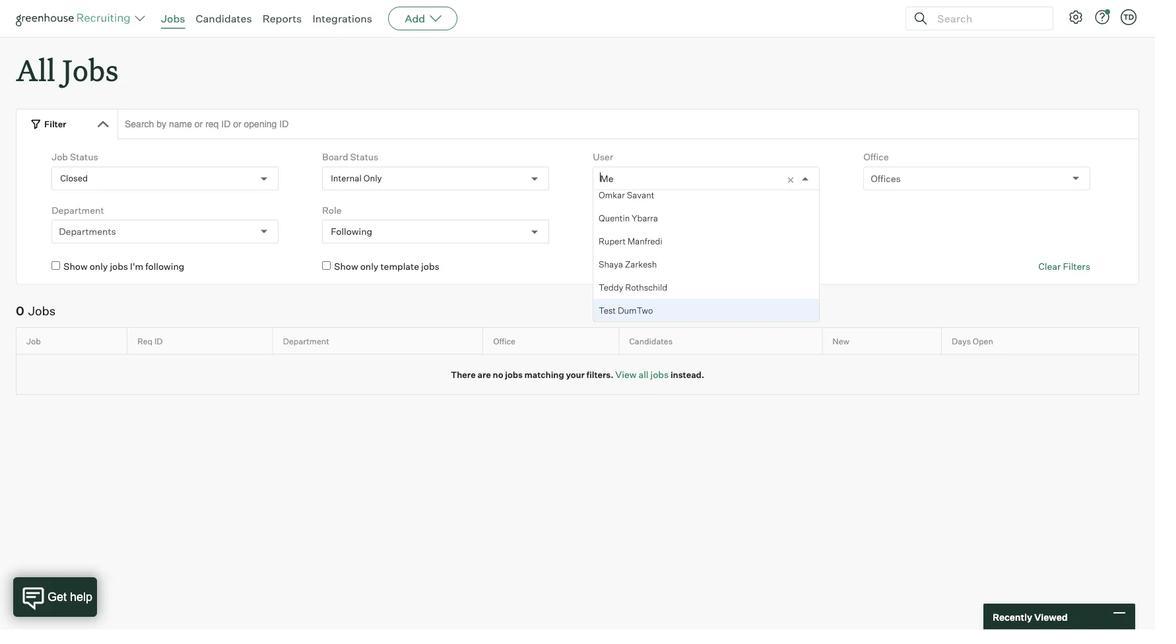 Task type: describe. For each thing, give the bounding box(es) containing it.
filter
[[44, 119, 66, 129]]

test dumtwo
[[599, 306, 653, 316]]

are
[[478, 370, 491, 380]]

job for job
[[26, 336, 41, 346]]

integrations link
[[313, 12, 372, 25]]

jobs link
[[161, 12, 185, 25]]

0 jobs
[[16, 304, 56, 319]]

job for job status
[[52, 151, 68, 163]]

integrations
[[313, 12, 372, 25]]

board status
[[322, 151, 379, 163]]

board
[[322, 151, 348, 163]]

td button
[[1121, 9, 1137, 25]]

id
[[154, 336, 163, 346]]

your
[[566, 370, 585, 380]]

req
[[137, 336, 153, 346]]

view all jobs link
[[616, 369, 669, 380]]

no
[[493, 370, 503, 380]]

row group containing omkar savant
[[594, 0, 820, 346]]

configure image
[[1068, 9, 1084, 25]]

show only template jobs
[[334, 261, 440, 272]]

clear filters
[[1039, 261, 1091, 272]]

only for template
[[360, 261, 379, 272]]

view
[[616, 369, 637, 380]]

all
[[16, 50, 55, 89]]

greenhouse recruiting image
[[16, 11, 135, 26]]

clear
[[1039, 261, 1061, 272]]

rupert manfredi
[[599, 236, 663, 247]]

days
[[952, 336, 971, 346]]

following
[[145, 261, 185, 272]]

clear value image
[[786, 176, 796, 185]]

days open
[[952, 336, 994, 346]]

open
[[973, 336, 994, 346]]

status for board status
[[350, 151, 379, 163]]

show for show only jobs i'm following
[[64, 261, 88, 272]]

jobs inside the there are no jobs matching your filters. view all jobs instead.
[[505, 370, 523, 380]]

new
[[833, 336, 850, 346]]

matching
[[525, 370, 564, 380]]

all
[[639, 369, 649, 380]]

quentin ybarra
[[599, 213, 658, 224]]

add button
[[388, 7, 458, 30]]

shaya zarkesh
[[599, 259, 657, 270]]

1 vertical spatial office
[[493, 336, 516, 346]]

Show only template jobs checkbox
[[322, 262, 331, 270]]

teddy
[[599, 283, 624, 293]]

ybarra
[[632, 213, 658, 224]]

filters
[[1063, 261, 1091, 272]]

me option
[[600, 173, 614, 184]]

1 vertical spatial department
[[283, 336, 329, 346]]

filters.
[[587, 370, 614, 380]]

jobs right all
[[651, 369, 669, 380]]

jobs left i'm
[[110, 261, 128, 272]]

dumtwo
[[618, 306, 653, 316]]

td button
[[1119, 7, 1140, 28]]

0 horizontal spatial candidates
[[196, 12, 252, 25]]



Task type: locate. For each thing, give the bounding box(es) containing it.
0 vertical spatial department
[[52, 204, 104, 216]]

show right show only template jobs "checkbox" at the left top
[[334, 261, 358, 272]]

quentin
[[599, 213, 630, 224]]

0 horizontal spatial status
[[70, 151, 98, 163]]

0 horizontal spatial only
[[90, 261, 108, 272]]

clear value element
[[786, 168, 802, 190]]

custom field
[[593, 204, 650, 216]]

me
[[600, 173, 614, 184]]

only for jobs
[[90, 261, 108, 272]]

add
[[405, 12, 425, 25]]

role
[[322, 204, 342, 216]]

1 horizontal spatial show
[[334, 261, 358, 272]]

omkar savant
[[599, 190, 655, 201]]

0 horizontal spatial show
[[64, 261, 88, 272]]

1 horizontal spatial only
[[360, 261, 379, 272]]

1 only from the left
[[90, 261, 108, 272]]

0 vertical spatial jobs
[[161, 12, 185, 25]]

Search text field
[[934, 9, 1041, 28]]

omkar
[[599, 190, 625, 201]]

i'm
[[130, 261, 143, 272]]

internal only
[[331, 173, 382, 184]]

reports
[[263, 12, 302, 25]]

zarkesh
[[625, 259, 657, 270]]

1 vertical spatial job
[[26, 336, 41, 346]]

1 horizontal spatial status
[[350, 151, 379, 163]]

1 horizontal spatial department
[[283, 336, 329, 346]]

only
[[90, 261, 108, 272], [360, 261, 379, 272]]

rothschild
[[626, 283, 668, 293]]

jobs right the no
[[505, 370, 523, 380]]

2 horizontal spatial jobs
[[161, 12, 185, 25]]

row group
[[594, 0, 820, 346]]

departments
[[59, 226, 116, 238]]

clear filters link
[[1039, 260, 1091, 273]]

jobs right template
[[421, 261, 440, 272]]

teddy rothschild
[[599, 283, 668, 293]]

2 status from the left
[[350, 151, 379, 163]]

1 horizontal spatial candidates
[[629, 336, 673, 346]]

offices
[[871, 173, 901, 184]]

2 show from the left
[[334, 261, 358, 272]]

1 vertical spatial candidates
[[629, 336, 673, 346]]

job
[[52, 151, 68, 163], [26, 336, 41, 346]]

department
[[52, 204, 104, 216], [283, 336, 329, 346]]

jobs for all jobs
[[62, 50, 119, 89]]

0 vertical spatial job
[[52, 151, 68, 163]]

there
[[451, 370, 476, 380]]

closed
[[60, 173, 88, 184]]

field
[[629, 204, 650, 216]]

0 horizontal spatial department
[[52, 204, 104, 216]]

there are no jobs matching your filters. view all jobs instead.
[[451, 369, 705, 380]]

0 vertical spatial candidates
[[196, 12, 252, 25]]

all jobs
[[16, 50, 119, 89]]

viewed
[[1035, 612, 1068, 623]]

Show only jobs I'm following checkbox
[[52, 262, 60, 270]]

rupert
[[599, 236, 626, 247]]

Search by name or req ID or opening ID text field
[[118, 109, 1140, 139]]

custom
[[593, 204, 627, 216]]

only down departments
[[90, 261, 108, 272]]

show
[[64, 261, 88, 272], [334, 261, 358, 272]]

jobs down greenhouse recruiting image
[[62, 50, 119, 89]]

job down "0 jobs"
[[26, 336, 41, 346]]

1 vertical spatial jobs
[[62, 50, 119, 89]]

only left template
[[360, 261, 379, 272]]

show only jobs i'm following
[[64, 261, 185, 272]]

office up offices
[[864, 151, 889, 163]]

0 vertical spatial office
[[864, 151, 889, 163]]

0 horizontal spatial office
[[493, 336, 516, 346]]

jobs left candidates link
[[161, 12, 185, 25]]

candidates link
[[196, 12, 252, 25]]

manfredi
[[628, 236, 663, 247]]

candidates
[[196, 12, 252, 25], [629, 336, 673, 346]]

0 horizontal spatial job
[[26, 336, 41, 346]]

jobs right 0 at the left of page
[[28, 304, 56, 319]]

2 only from the left
[[360, 261, 379, 272]]

status
[[70, 151, 98, 163], [350, 151, 379, 163]]

td
[[1124, 13, 1134, 21]]

internal
[[331, 173, 362, 184]]

show right the show only jobs i'm following checkbox
[[64, 261, 88, 272]]

status up internal only
[[350, 151, 379, 163]]

1 horizontal spatial job
[[52, 151, 68, 163]]

instead.
[[671, 370, 705, 380]]

1 horizontal spatial jobs
[[62, 50, 119, 89]]

job up closed
[[52, 151, 68, 163]]

only
[[364, 173, 382, 184]]

test
[[599, 306, 616, 316]]

0
[[16, 304, 24, 319]]

following
[[331, 226, 373, 238]]

jobs
[[110, 261, 128, 272], [421, 261, 440, 272], [651, 369, 669, 380], [505, 370, 523, 380]]

user
[[593, 151, 613, 163]]

1 show from the left
[[64, 261, 88, 272]]

candidates down the dumtwo
[[629, 336, 673, 346]]

candidates right jobs link
[[196, 12, 252, 25]]

jobs
[[161, 12, 185, 25], [62, 50, 119, 89], [28, 304, 56, 319]]

template
[[381, 261, 419, 272]]

jobs for 0 jobs
[[28, 304, 56, 319]]

office
[[864, 151, 889, 163], [493, 336, 516, 346]]

office up the no
[[493, 336, 516, 346]]

recently viewed
[[993, 612, 1068, 623]]

status up closed
[[70, 151, 98, 163]]

reports link
[[263, 12, 302, 25]]

req id
[[137, 336, 163, 346]]

0 horizontal spatial jobs
[[28, 304, 56, 319]]

None field
[[600, 168, 604, 190]]

1 status from the left
[[70, 151, 98, 163]]

shaya
[[599, 259, 623, 270]]

job status
[[52, 151, 98, 163]]

recently
[[993, 612, 1033, 623]]

2 vertical spatial jobs
[[28, 304, 56, 319]]

show for show only template jobs
[[334, 261, 358, 272]]

savant
[[627, 190, 655, 201]]

status for job status
[[70, 151, 98, 163]]

1 horizontal spatial office
[[864, 151, 889, 163]]



Task type: vqa. For each thing, say whether or not it's contained in the screenshot.
the +
no



